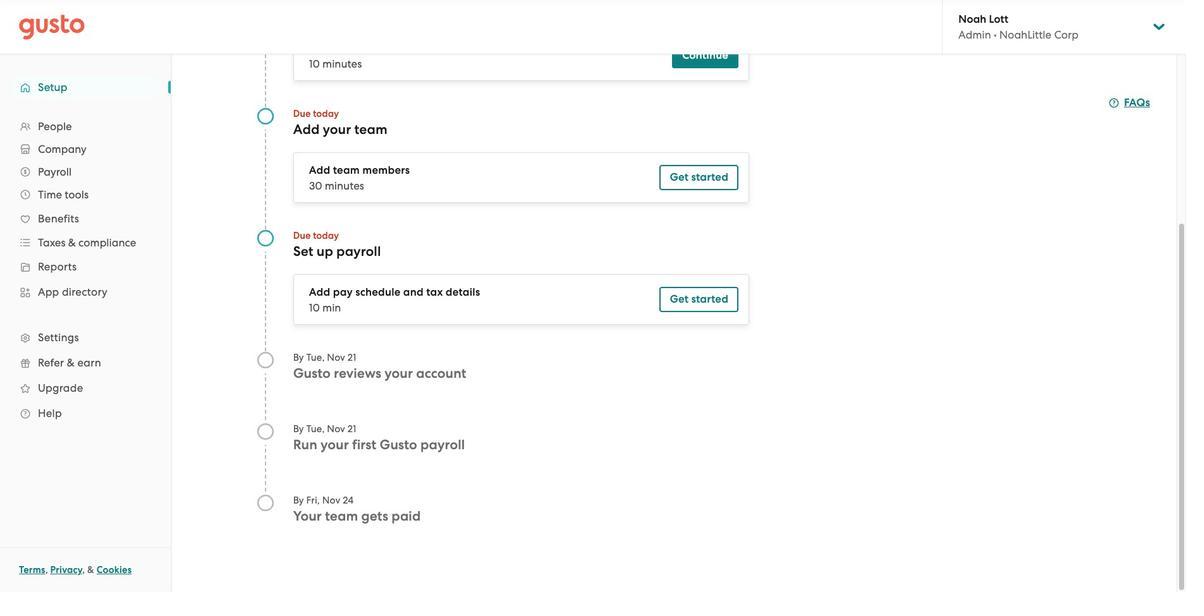 Task type: describe. For each thing, give the bounding box(es) containing it.
ein,
[[430, 42, 451, 55]]

reviews
[[334, 366, 382, 382]]

today for your
[[313, 108, 339, 120]]

2 , from the left
[[82, 565, 85, 576]]

nov for team
[[322, 495, 341, 507]]

company
[[38, 143, 86, 156]]

taxes
[[38, 237, 66, 249]]

reports link
[[13, 256, 158, 278]]

circle blank image
[[257, 495, 275, 512]]

noahlittle
[[1000, 28, 1052, 41]]

today for up
[[313, 230, 339, 242]]

taxes & compliance button
[[13, 232, 158, 254]]

list containing people
[[0, 115, 171, 426]]

cookies
[[97, 565, 132, 576]]

due today set up payroll
[[293, 230, 381, 260]]

corp
[[1055, 28, 1079, 41]]

app
[[38, 286, 59, 299]]

add inside due today add your team
[[293, 121, 320, 138]]

add for add pay schedule and tax details
[[309, 286, 331, 299]]

nov for reviews
[[327, 352, 345, 364]]

your inside due today add your team
[[323, 121, 351, 138]]

min
[[323, 302, 341, 314]]

addresses,
[[333, 42, 388, 55]]

compliance
[[79, 237, 136, 249]]

1 , from the left
[[45, 565, 48, 576]]

members
[[363, 164, 410, 177]]

team inside add team members 30 minutes
[[333, 164, 360, 177]]

tax
[[427, 286, 443, 299]]

get started for payroll
[[670, 293, 729, 306]]

benefits link
[[13, 208, 158, 230]]

benefits
[[38, 213, 79, 225]]

your inside by tue, nov 21 gusto reviews your account
[[385, 366, 413, 382]]

gusto inside by tue, nov 21 run your first gusto payroll
[[380, 437, 417, 454]]

due today add your team
[[293, 108, 388, 138]]

refer
[[38, 357, 64, 369]]

by tue, nov 21 gusto reviews your account
[[293, 352, 467, 382]]

help
[[38, 407, 62, 420]]

fri,
[[307, 495, 320, 507]]

schedule
[[356, 286, 401, 299]]

add pay schedule and tax details 10 min
[[309, 286, 480, 314]]

get started for team
[[670, 171, 729, 184]]

settings link
[[13, 326, 158, 349]]

terms , privacy , & cookies
[[19, 565, 132, 576]]

refer & earn
[[38, 357, 101, 369]]

24
[[343, 495, 354, 507]]

upgrade
[[38, 382, 83, 395]]

& for compliance
[[68, 237, 76, 249]]

minutes inside add addresses, federal ein, and bank info 10 minutes
[[323, 58, 362, 70]]

30
[[309, 180, 322, 192]]

info
[[505, 42, 525, 55]]

get for add your team
[[670, 171, 689, 184]]

company button
[[13, 138, 158, 161]]

payroll button
[[13, 161, 158, 183]]

your inside by tue, nov 21 run your first gusto payroll
[[321, 437, 349, 454]]

team inside by fri, nov 24 your team gets paid
[[325, 509, 358, 525]]

account
[[416, 366, 467, 382]]

add addresses, federal ein, and bank info 10 minutes
[[309, 42, 525, 70]]

set
[[293, 244, 314, 260]]

by for run your first gusto payroll
[[293, 424, 304, 435]]

help link
[[13, 402, 158, 425]]

noah
[[959, 13, 987, 26]]

gets
[[362, 509, 389, 525]]

people
[[38, 120, 72, 133]]

get started button for set up payroll
[[660, 287, 739, 313]]

and inside add addresses, federal ein, and bank info 10 minutes
[[453, 42, 474, 55]]

by fri, nov 24 your team gets paid
[[293, 495, 421, 525]]

noah lott admin • noahlittle corp
[[959, 13, 1079, 41]]

pay
[[333, 286, 353, 299]]

reports
[[38, 261, 77, 273]]

app directory
[[38, 286, 108, 299]]

tools
[[65, 189, 89, 201]]

payroll inside by tue, nov 21 run your first gusto payroll
[[421, 437, 465, 454]]

circle blank image for gusto reviews your account
[[257, 352, 275, 369]]

& for earn
[[67, 357, 75, 369]]

tue, for run
[[307, 424, 325, 435]]

10 inside add addresses, federal ein, and bank info 10 minutes
[[309, 58, 320, 70]]

get for set up payroll
[[670, 293, 689, 306]]

•
[[994, 28, 997, 41]]

first
[[352, 437, 377, 454]]



Task type: vqa. For each thing, say whether or not it's contained in the screenshot.
Time off to the top
no



Task type: locate. For each thing, give the bounding box(es) containing it.
federal
[[390, 42, 427, 55]]

time tools button
[[13, 183, 158, 206]]

home image
[[19, 14, 85, 40]]

settings
[[38, 332, 79, 344]]

faqs
[[1125, 96, 1151, 109]]

due inside due today add your team
[[293, 108, 311, 120]]

terms
[[19, 565, 45, 576]]

and right ein,
[[453, 42, 474, 55]]

payroll
[[337, 244, 381, 260], [421, 437, 465, 454]]

& left earn
[[67, 357, 75, 369]]

minutes down addresses,
[[323, 58, 362, 70]]

get started button for add your team
[[660, 165, 739, 190]]

nov
[[327, 352, 345, 364], [327, 424, 345, 435], [322, 495, 341, 507]]

0 horizontal spatial gusto
[[293, 366, 331, 382]]

2 today from the top
[[313, 230, 339, 242]]

tue,
[[307, 352, 325, 364], [307, 424, 325, 435]]

tue, inside by tue, nov 21 gusto reviews your account
[[307, 352, 325, 364]]

1 horizontal spatial gusto
[[380, 437, 417, 454]]

due
[[293, 108, 311, 120], [293, 230, 311, 242]]

0 vertical spatial tue,
[[307, 352, 325, 364]]

, left cookies
[[82, 565, 85, 576]]

add team members 30 minutes
[[309, 164, 410, 192]]

21 inside by tue, nov 21 run your first gusto payroll
[[348, 424, 356, 435]]

1 get started button from the top
[[660, 165, 739, 190]]

setup
[[38, 81, 68, 94]]

21 up first
[[348, 424, 356, 435]]

gusto
[[293, 366, 331, 382], [380, 437, 417, 454]]

nov inside by tue, nov 21 gusto reviews your account
[[327, 352, 345, 364]]

1 get from the top
[[670, 171, 689, 184]]

admin
[[959, 28, 992, 41]]

by
[[293, 352, 304, 364], [293, 424, 304, 435], [293, 495, 304, 507]]

0 vertical spatial gusto
[[293, 366, 331, 382]]

terms link
[[19, 565, 45, 576]]

by tue, nov 21 run your first gusto payroll
[[293, 424, 465, 454]]

0 horizontal spatial and
[[404, 286, 424, 299]]

0 vertical spatial get started
[[670, 171, 729, 184]]

1 tue, from the top
[[307, 352, 325, 364]]

0 vertical spatial by
[[293, 352, 304, 364]]

1 vertical spatial 21
[[348, 424, 356, 435]]

team
[[355, 121, 388, 138], [333, 164, 360, 177], [325, 509, 358, 525]]

1 vertical spatial tue,
[[307, 424, 325, 435]]

minutes
[[323, 58, 362, 70], [325, 180, 364, 192]]

0 vertical spatial team
[[355, 121, 388, 138]]

tue, for gusto
[[307, 352, 325, 364]]

by inside by fri, nov 24 your team gets paid
[[293, 495, 304, 507]]

1 vertical spatial minutes
[[325, 180, 364, 192]]

1 vertical spatial due
[[293, 230, 311, 242]]

1 get started from the top
[[670, 171, 729, 184]]

1 circle blank image from the top
[[257, 352, 275, 369]]

1 started from the top
[[692, 171, 729, 184]]

2 vertical spatial nov
[[322, 495, 341, 507]]

upgrade link
[[13, 377, 158, 400]]

1 due from the top
[[293, 108, 311, 120]]

get started
[[670, 171, 729, 184], [670, 293, 729, 306]]

earn
[[77, 357, 101, 369]]

0 horizontal spatial ,
[[45, 565, 48, 576]]

2 vertical spatial &
[[87, 565, 94, 576]]

minutes inside add team members 30 minutes
[[325, 180, 364, 192]]

tue, up run on the bottom of the page
[[307, 424, 325, 435]]

2 tue, from the top
[[307, 424, 325, 435]]

2 circle blank image from the top
[[257, 423, 275, 441]]

0 vertical spatial 21
[[348, 352, 356, 364]]

by for gusto reviews your account
[[293, 352, 304, 364]]

& right taxes
[[68, 237, 76, 249]]

continue
[[683, 49, 729, 62]]

started for payroll
[[692, 293, 729, 306]]

today inside due today set up payroll
[[313, 230, 339, 242]]

1 by from the top
[[293, 352, 304, 364]]

add for add team members
[[309, 164, 331, 177]]

gusto right first
[[380, 437, 417, 454]]

1 21 from the top
[[348, 352, 356, 364]]

team left members
[[333, 164, 360, 177]]

0 vertical spatial circle blank image
[[257, 352, 275, 369]]

circle blank image for run your first gusto payroll
[[257, 423, 275, 441]]

0 vertical spatial &
[[68, 237, 76, 249]]

team inside due today add your team
[[355, 121, 388, 138]]

2 10 from the top
[[309, 302, 320, 314]]

today
[[313, 108, 339, 120], [313, 230, 339, 242]]

by inside by tue, nov 21 run your first gusto payroll
[[293, 424, 304, 435]]

2 by from the top
[[293, 424, 304, 435]]

gusto navigation element
[[0, 54, 171, 447]]

and
[[453, 42, 474, 55], [404, 286, 424, 299]]

lott
[[990, 13, 1009, 26]]

add inside add team members 30 minutes
[[309, 164, 331, 177]]

0 vertical spatial 10
[[309, 58, 320, 70]]

tue, down the min
[[307, 352, 325, 364]]

today inside due today add your team
[[313, 108, 339, 120]]

payroll inside due today set up payroll
[[337, 244, 381, 260]]

1 10 from the top
[[309, 58, 320, 70]]

and inside add pay schedule and tax details 10 min
[[404, 286, 424, 299]]

1 horizontal spatial and
[[453, 42, 474, 55]]

your
[[323, 121, 351, 138], [385, 366, 413, 382], [321, 437, 349, 454]]

bank
[[476, 42, 503, 55]]

time tools
[[38, 189, 89, 201]]

1 vertical spatial 10
[[309, 302, 320, 314]]

tue, inside by tue, nov 21 run your first gusto payroll
[[307, 424, 325, 435]]

1 today from the top
[[313, 108, 339, 120]]

run
[[293, 437, 318, 454]]

2 due from the top
[[293, 230, 311, 242]]

0 vertical spatial due
[[293, 108, 311, 120]]

0 vertical spatial nov
[[327, 352, 345, 364]]

10
[[309, 58, 320, 70], [309, 302, 320, 314]]

1 vertical spatial get started button
[[660, 287, 739, 313]]

get started button
[[660, 165, 739, 190], [660, 287, 739, 313]]

,
[[45, 565, 48, 576], [82, 565, 85, 576]]

due for add your team
[[293, 108, 311, 120]]

2 21 from the top
[[348, 424, 356, 435]]

1 vertical spatial get
[[670, 293, 689, 306]]

2 get from the top
[[670, 293, 689, 306]]

10 inside add pay schedule and tax details 10 min
[[309, 302, 320, 314]]

nov inside by tue, nov 21 run your first gusto payroll
[[327, 424, 345, 435]]

add inside add pay schedule and tax details 10 min
[[309, 286, 331, 299]]

0 vertical spatial payroll
[[337, 244, 381, 260]]

0 vertical spatial get
[[670, 171, 689, 184]]

paid
[[392, 509, 421, 525]]

2 vertical spatial your
[[321, 437, 349, 454]]

your
[[293, 509, 322, 525]]

list
[[0, 115, 171, 426]]

details
[[446, 286, 480, 299]]

circle blank image
[[257, 352, 275, 369], [257, 423, 275, 441]]

1 vertical spatial and
[[404, 286, 424, 299]]

faqs button
[[1110, 96, 1151, 111]]

team up members
[[355, 121, 388, 138]]

& left cookies 'button' on the bottom of page
[[87, 565, 94, 576]]

0 vertical spatial get started button
[[660, 165, 739, 190]]

minutes right 30
[[325, 180, 364, 192]]

payroll
[[38, 166, 72, 178]]

1 vertical spatial your
[[385, 366, 413, 382]]

team down 24
[[325, 509, 358, 525]]

nov inside by fri, nov 24 your team gets paid
[[322, 495, 341, 507]]

1 vertical spatial &
[[67, 357, 75, 369]]

2 vertical spatial by
[[293, 495, 304, 507]]

add
[[309, 42, 331, 55], [293, 121, 320, 138], [309, 164, 331, 177], [309, 286, 331, 299]]

and left tax
[[404, 286, 424, 299]]

1 vertical spatial circle blank image
[[257, 423, 275, 441]]

up
[[317, 244, 333, 260]]

1 vertical spatial today
[[313, 230, 339, 242]]

gusto left reviews
[[293, 366, 331, 382]]

add inside add addresses, federal ein, and bank info 10 minutes
[[309, 42, 331, 55]]

21
[[348, 352, 356, 364], [348, 424, 356, 435]]

time
[[38, 189, 62, 201]]

gusto inside by tue, nov 21 gusto reviews your account
[[293, 366, 331, 382]]

&
[[68, 237, 76, 249], [67, 357, 75, 369], [87, 565, 94, 576]]

21 up reviews
[[348, 352, 356, 364]]

taxes & compliance
[[38, 237, 136, 249]]

21 for reviews
[[348, 352, 356, 364]]

nov down reviews
[[327, 424, 345, 435]]

by inside by tue, nov 21 gusto reviews your account
[[293, 352, 304, 364]]

refer & earn link
[[13, 352, 158, 375]]

0 vertical spatial and
[[453, 42, 474, 55]]

& inside dropdown button
[[68, 237, 76, 249]]

0 vertical spatial started
[[692, 171, 729, 184]]

privacy
[[50, 565, 82, 576]]

21 inside by tue, nov 21 gusto reviews your account
[[348, 352, 356, 364]]

directory
[[62, 286, 108, 299]]

cookies button
[[97, 563, 132, 578]]

nov left 24
[[322, 495, 341, 507]]

started for team
[[692, 171, 729, 184]]

1 horizontal spatial ,
[[82, 565, 85, 576]]

, left privacy link
[[45, 565, 48, 576]]

1 vertical spatial get started
[[670, 293, 729, 306]]

3 by from the top
[[293, 495, 304, 507]]

due for set up payroll
[[293, 230, 311, 242]]

0 horizontal spatial payroll
[[337, 244, 381, 260]]

0 vertical spatial minutes
[[323, 58, 362, 70]]

nov up reviews
[[327, 352, 345, 364]]

1 vertical spatial nov
[[327, 424, 345, 435]]

continue button
[[673, 43, 739, 68]]

your right run on the bottom of the page
[[321, 437, 349, 454]]

21 for your
[[348, 424, 356, 435]]

1 horizontal spatial payroll
[[421, 437, 465, 454]]

your up add team members 30 minutes on the left of page
[[323, 121, 351, 138]]

2 get started from the top
[[670, 293, 729, 306]]

by for your team gets paid
[[293, 495, 304, 507]]

nov for your
[[327, 424, 345, 435]]

2 vertical spatial team
[[325, 509, 358, 525]]

0 vertical spatial today
[[313, 108, 339, 120]]

1 vertical spatial payroll
[[421, 437, 465, 454]]

privacy link
[[50, 565, 82, 576]]

setup link
[[13, 76, 158, 99]]

1 vertical spatial started
[[692, 293, 729, 306]]

your right reviews
[[385, 366, 413, 382]]

add for add addresses, federal ein, and bank info
[[309, 42, 331, 55]]

started
[[692, 171, 729, 184], [692, 293, 729, 306]]

1 vertical spatial by
[[293, 424, 304, 435]]

1 vertical spatial gusto
[[380, 437, 417, 454]]

people button
[[13, 115, 158, 138]]

0 vertical spatial your
[[323, 121, 351, 138]]

due inside due today set up payroll
[[293, 230, 311, 242]]

2 get started button from the top
[[660, 287, 739, 313]]

app directory link
[[13, 281, 158, 304]]

get
[[670, 171, 689, 184], [670, 293, 689, 306]]

2 started from the top
[[692, 293, 729, 306]]

1 vertical spatial team
[[333, 164, 360, 177]]



